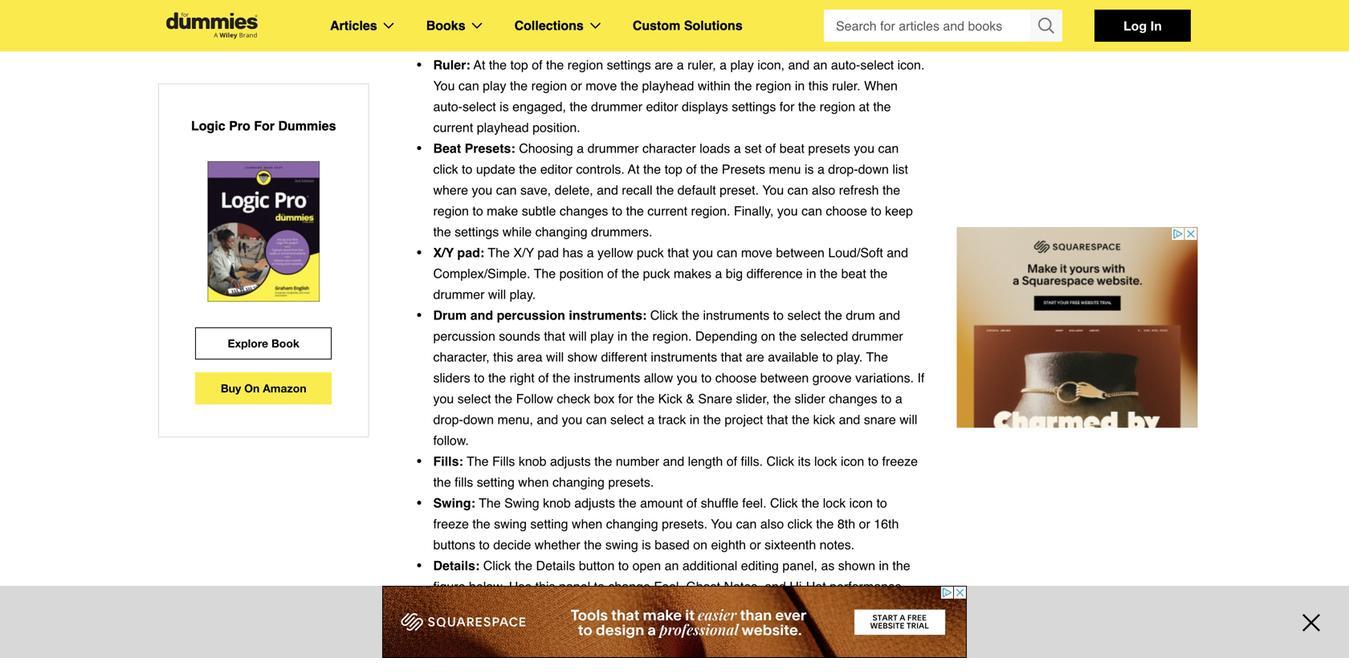 Task type: describe. For each thing, give the bounding box(es) containing it.
makes
[[674, 266, 711, 281]]

in up different on the bottom left of the page
[[617, 329, 627, 344]]

changing inside the fills knob adjusts the number and length of fills. click its lock icon to freeze the fills setting when changing presets.
[[552, 475, 605, 490]]

of right set
[[765, 141, 776, 156]]

presets:
[[465, 141, 515, 156]]

&
[[686, 391, 695, 406]]

adjusts inside the fills knob adjusts the number and length of fills. click its lock icon to freeze the fills setting when changing presets.
[[550, 454, 591, 469]]

box
[[594, 391, 615, 406]]

you inside the x/y pad has a yellow puck that you can move between loud/soft and complex/simple. the position of the puck makes a big difference in the beat the drummer will play.
[[692, 245, 713, 260]]

0 horizontal spatial drummer
[[590, 600, 644, 615]]

percussion inside click the instruments to select the drum and percussion sounds that will play in the region. depending on the selected drummer character, this area will show different instruments that are available to play. the sliders to the right of the instruments allow you to choose between groove variations. if you select the follow check box for the kick & snare slider, the slider changes to a drop-down menu, and you can select a track in the project that the kick and snare will follow.
[[433, 329, 495, 344]]

feel.
[[742, 496, 766, 511]]

drum
[[846, 308, 875, 323]]

this inside click the details button to open an additional editing panel, as shown in the figure below. use this panel to change feel, ghost notes, and hi-hat performance. the feel knob adjusts how drummer plays relative to the tempo. you can pull back the performance so that it plays behind the beat or push it forward to play in front of the beat. the ghost notes knob adjusts how loudly or quietly drummer plays
[[535, 579, 555, 594]]

will right snare
[[900, 412, 917, 427]]

play inside click the instruments to select the drum and percussion sounds that will play in the region. depending on the selected drummer character, this area will show different instruments that are available to play. the sliders to the right of the instruments allow you to choose between groove variations. if you select the follow check box for the kick & snare slider, the slider changes to a drop-down menu, and you can select a track in the project that the kick and snare will follow.
[[590, 329, 614, 344]]

so
[[530, 621, 544, 636]]

the fills knob adjusts the number and length of fills. click its lock icon to freeze the fills setting when changing presets.
[[433, 454, 918, 490]]

in up "performance."
[[879, 558, 889, 573]]

top inside at the top of the region settings are a ruler, a play icon, and an auto-select icon. you can play the region or move the playhead within the region in this ruler. when auto-select is engaged, the drummer editor displays settings for the region at the current playhead position.
[[510, 57, 528, 72]]

a right has
[[587, 245, 594, 260]]

play left icon,
[[730, 57, 754, 72]]

can inside the swing knob adjusts the amount of shuffle feel. click the lock icon to freeze the swing setting when changing presets. you can also click the 8th or 16th buttons to decide whether the swing is based on eighth or sixteenth notes.
[[736, 517, 757, 531]]

sounds
[[499, 329, 540, 344]]

cookie consent banner dialog
[[0, 601, 1349, 658]]

1 vertical spatial how
[[663, 642, 687, 657]]

set
[[745, 141, 762, 156]]

of inside the fills knob adjusts the number and length of fills. click its lock icon to freeze the fills setting when changing presets.
[[726, 454, 737, 469]]

0 vertical spatial instruments
[[703, 308, 769, 323]]

are inside click the instruments to select the drum and percussion sounds that will play in the region. depending on the selected drummer character, this area will show different instruments that are available to play. the sliders to the right of the instruments allow you to choose between groove variations. if you select the follow check box for the kick & snare slider, the slider changes to a drop-down menu, and you can select a track in the project that the kick and snare will follow.
[[746, 350, 764, 364]]

select down the sliders at the bottom left
[[457, 391, 491, 406]]

that inside the x/y pad has a yellow puck that you can move between loud/soft and complex/simple. the position of the puck makes a big difference in the beat the drummer will play.
[[667, 245, 689, 260]]

can up make
[[496, 183, 517, 197]]

freeze inside the swing knob adjusts the amount of shuffle feel. click the lock icon to freeze the swing setting when changing presets. you can also click the 8th or 16th buttons to decide whether the swing is based on eighth or sixteenth notes.
[[433, 517, 469, 531]]

1 horizontal spatial drummer
[[783, 642, 836, 657]]

play up presets:
[[483, 78, 506, 93]]

the down performance
[[487, 642, 509, 657]]

area
[[517, 350, 542, 364]]

can inside click the instruments to select the drum and percussion sounds that will play in the region. depending on the selected drummer character, this area will show different instruments that are available to play. the sliders to the right of the instruments allow you to choose between groove variations. if you select the follow check box for the kick & snare slider, the slider changes to a drop-down menu, and you can select a track in the project that the kick and snare will follow.
[[586, 412, 607, 427]]

in down &
[[690, 412, 700, 427]]

explore book link
[[195, 328, 332, 360]]

track
[[658, 412, 686, 427]]

1 x/y from the left
[[433, 245, 454, 260]]

settings inside choosing a drummer character loads a set of beat presets you can click to update the editor controls. at the top of the presets menu is a drop-down list where you can save, delete, and recall the default preset. you can also refresh the region to make subtle changes to the current region. finally, you can choose to keep the settings while changing drummers.
[[455, 224, 499, 239]]

while
[[502, 224, 532, 239]]

this inside at the top of the region settings are a ruler, a play icon, and an auto-select icon. you can play the region or move the playhead within the region in this ruler. when auto-select is engaged, the drummer editor displays settings for the region at the current playhead position.
[[808, 78, 828, 93]]

sixteenth
[[765, 537, 816, 552]]

to up "groove"
[[822, 350, 833, 364]]

a down variations.
[[895, 391, 902, 406]]

a right ruler,
[[720, 57, 727, 72]]

setting inside the swing knob adjusts the amount of shuffle feel. click the lock icon to freeze the swing setting when changing presets. you can also click the 8th or 16th buttons to decide whether the swing is based on eighth or sixteenth notes.
[[530, 517, 568, 531]]

can inside at the top of the region settings are a ruler, a play icon, and an auto-select icon. you can play the region or move the playhead within the region in this ruler. when auto-select is engaged, the drummer editor displays settings for the region at the current playhead position.
[[458, 78, 479, 93]]

here's
[[876, 0, 913, 8]]

complex/simple.
[[433, 266, 530, 281]]

slider,
[[736, 391, 770, 406]]

additional
[[682, 558, 737, 573]]

loads
[[700, 141, 730, 156]]

available
[[768, 350, 819, 364]]

custom
[[633, 18, 680, 33]]

that down 'depending'
[[721, 350, 742, 364]]

0 vertical spatial plays
[[647, 600, 677, 615]]

you inside click the details button to open an additional editing panel, as shown in the figure below. use this panel to change feel, ghost notes, and hi-hat performance. the feel knob adjusts how drummer plays relative to the tempo. you can pull back the performance so that it plays behind the beat or push it forward to play in front of the beat. the ghost notes knob adjusts how loudly or quietly drummer plays
[[804, 600, 826, 615]]

can inside click the details button to open an additional editing panel, as shown in the figure below. use this panel to change feel, ghost notes, and hi-hat performance. the feel knob adjusts how drummer plays relative to the tempo. you can pull back the performance so that it plays behind the beat or push it forward to play in front of the beat. the ghost notes knob adjusts how loudly or quietly drummer plays
[[830, 600, 850, 615]]

click the instruments to select the drum and percussion sounds that will play in the region. depending on the selected drummer character, this area will show different instruments that are available to play. the sliders to the right of the instruments allow you to choose between groove variations. if you select the follow check box for the kick & snare slider, the slider changes to a drop-down menu, and you can select a track in the project that the kick and snare will follow.
[[433, 308, 925, 448]]

editor inside at the top of the region settings are a ruler, a play icon, and an auto-select icon. you can play the region or move the playhead within the region in this ruler. when auto-select is engaged, the drummer editor displays settings for the region at the current playhead position.
[[646, 99, 678, 114]]

settings down "custom"
[[607, 57, 651, 72]]

change inside click the details button to open an additional editing panel, as shown in the figure below. use this panel to change feel, ghost notes, and hi-hat performance. the feel knob adjusts how drummer plays relative to the tempo. you can pull back the performance so that it plays behind the beat or push it forward to play in front of the beat. the ghost notes knob adjusts how loudly or quietly drummer plays
[[608, 579, 650, 594]]

0 vertical spatial ghost
[[686, 579, 720, 594]]

to inside the fills knob adjusts the number and length of fills. click its lock icon to freeze the fills setting when changing presets.
[[868, 454, 879, 469]]

kick
[[658, 391, 682, 406]]

knob up performance
[[487, 600, 515, 615]]

its
[[798, 454, 811, 469]]

the inside click the instruments to select the drum and percussion sounds that will play in the region. depending on the selected drummer character, this area will show different instruments that are available to play. the sliders to the right of the instruments allow you to choose between groove variations. if you select the follow check box for the kick & snare slider, the slider changes to a drop-down menu, and you can select a track in the project that the kick and snare will follow.
[[866, 350, 888, 364]]

a down presets
[[817, 162, 825, 176]]

select up when
[[860, 57, 894, 72]]

drum
[[433, 308, 467, 323]]

icon inside the fills knob adjusts the number and length of fills. click its lock icon to freeze the fills setting when changing presets.
[[841, 454, 864, 469]]

or down push
[[727, 642, 739, 657]]

can right finally, on the top right of the page
[[801, 203, 822, 218]]

that down the slider,
[[767, 412, 788, 427]]

to left decide
[[479, 537, 490, 552]]

1 horizontal spatial auto-
[[831, 57, 860, 72]]

2 vertical spatial plays
[[840, 642, 870, 657]]

you right finally, on the top right of the page
[[777, 203, 798, 218]]

setting inside the fills knob adjusts the number and length of fills. click its lock icon to freeze the fills setting when changing presets.
[[477, 475, 515, 490]]

book image image
[[208, 161, 320, 302]]

explore
[[228, 337, 268, 350]]

region. inside choosing a drummer character loads a set of beat presets you can click to update the editor controls. at the top of the presets menu is a drop-down list where you can save, delete, and recall the default preset. you can also refresh the region to make subtle changes to the current region. finally, you can choose to keep the settings while changing drummers.
[[691, 203, 730, 218]]

beat
[[433, 141, 461, 156]]

also inside the swing knob adjusts the amount of shuffle feel. click the lock icon to freeze the swing setting when changing presets. you can also click the 8th or 16th buttons to decide whether the swing is based on eighth or sixteenth notes.
[[760, 517, 784, 531]]

loudly
[[690, 642, 724, 657]]

and inside the x/y pad has a yellow puck that you can move between loud/soft and complex/simple. the position of the puck makes a big difference in the beat the drummer will play.
[[887, 245, 908, 260]]

0 vertical spatial how
[[563, 600, 587, 615]]

a left big
[[715, 266, 722, 281]]

change inside the drummer editor is where you change settings for the selected drummer region. here's a description of each section:
[[593, 0, 635, 8]]

to down character,
[[474, 370, 485, 385]]

1 vertical spatial plays
[[582, 621, 612, 636]]

performance
[[455, 621, 527, 636]]

and inside click the details button to open an additional editing panel, as shown in the figure below. use this panel to change feel, ghost notes, and hi-hat performance. the feel knob adjusts how drummer plays relative to the tempo. you can pull back the performance so that it plays behind the beat or push it forward to play in front of the beat. the ghost notes knob adjusts how loudly or quietly drummer plays
[[765, 579, 786, 594]]

in left front
[[852, 621, 862, 636]]

changes inside click the instruments to select the drum and percussion sounds that will play in the region. depending on the selected drummer character, this area will show different instruments that are available to play. the sliders to the right of the instruments allow you to choose between groove variations. if you select the follow check box for the kick & snare slider, the slider changes to a drop-down menu, and you can select a track in the project that the kick and snare will follow.
[[829, 391, 877, 406]]

has
[[562, 245, 583, 260]]

in inside at the top of the region settings are a ruler, a play icon, and an auto-select icon. you can play the region or move the playhead within the region in this ruler. when auto-select is engaged, the drummer editor displays settings for the region at the current playhead position.
[[795, 78, 805, 93]]

changing inside choosing a drummer character loads a set of beat presets you can click to update the editor controls. at the top of the presets menu is a drop-down list where you can save, delete, and recall the default preset. you can also refresh the region to make subtle changes to the current region. finally, you can choose to keep the settings while changing drummers.
[[535, 224, 587, 239]]

pad:
[[457, 245, 484, 260]]

save,
[[520, 183, 551, 197]]

where inside choosing a drummer character loads a set of beat presets you can click to update the editor controls. at the top of the presets menu is a drop-down list where you can save, delete, and recall the default preset. you can also refresh the region to make subtle changes to the current region. finally, you can choose to keep the settings while changing drummers.
[[433, 183, 468, 197]]

8th
[[837, 517, 855, 531]]

presets
[[722, 162, 765, 176]]

displays
[[682, 99, 728, 114]]

default
[[677, 183, 716, 197]]

to down beat presets:
[[462, 162, 472, 176]]

hi-
[[790, 579, 806, 594]]

to down button
[[594, 579, 605, 594]]

1 it from the left
[[572, 621, 579, 636]]

select down the box
[[610, 412, 644, 427]]

figure
[[433, 579, 465, 594]]

the inside the swing knob adjusts the amount of shuffle feel. click the lock icon to freeze the swing setting when changing presets. you can also click the 8th or 16th buttons to decide whether the swing is based on eighth or sixteenth notes.
[[479, 496, 501, 511]]

1 vertical spatial advertisement element
[[382, 586, 967, 658]]

use
[[509, 579, 532, 594]]

log in
[[1124, 18, 1162, 33]]

drummer inside the x/y pad has a yellow puck that you can move between loud/soft and complex/simple. the position of the puck makes a big difference in the beat the drummer will play.
[[433, 287, 485, 302]]

drummer inside choosing a drummer character loads a set of beat presets you can click to update the editor controls. at the top of the presets menu is a drop-down list where you can save, delete, and recall the default preset. you can also refresh the region to make subtle changes to the current region. finally, you can choose to keep the settings while changing drummers.
[[587, 141, 639, 156]]

drummers.
[[591, 224, 652, 239]]

0 horizontal spatial ghost
[[512, 642, 547, 657]]

or right the '8th'
[[859, 517, 870, 531]]

a left track
[[647, 412, 655, 427]]

freeze inside the fills knob adjusts the number and length of fills. click its lock icon to freeze the fills setting when changing presets.
[[882, 454, 918, 469]]

down inside choosing a drummer character loads a set of beat presets you can click to update the editor controls. at the top of the presets menu is a drop-down list where you can save, delete, and recall the default preset. you can also refresh the region to make subtle changes to the current region. finally, you can choose to keep the settings while changing drummers.
[[858, 162, 889, 176]]

settings up set
[[732, 99, 776, 114]]

variations.
[[855, 370, 914, 385]]

or inside at the top of the region settings are a ruler, a play icon, and an auto-select icon. you can play the region or move the playhead within the region in this ruler. when auto-select is engaged, the drummer editor displays settings for the region at the current playhead position.
[[571, 78, 582, 93]]

as
[[821, 558, 835, 573]]

the drummer editor is where you change settings for the selected drummer region. here's a description of each section:
[[401, 0, 924, 29]]

solutions
[[684, 18, 743, 33]]

log in link
[[1094, 10, 1191, 42]]

adjusts up so at the left of page
[[519, 600, 560, 615]]

to up push
[[726, 600, 737, 615]]

pro
[[229, 118, 250, 133]]

are inside at the top of the region settings are a ruler, a play icon, and an auto-select icon. you can play the region or move the playhead within the region in this ruler. when auto-select is engaged, the drummer editor displays settings for the region at the current playhead position.
[[655, 57, 673, 72]]

panel,
[[782, 558, 817, 573]]

of up default
[[686, 162, 697, 176]]

1 vertical spatial playhead
[[477, 120, 529, 135]]

and inside at the top of the region settings are a ruler, a play icon, and an auto-select icon. you can play the region or move the playhead within the region in this ruler. when auto-select is engaged, the drummer editor displays settings for the region at the current playhead position.
[[788, 57, 810, 72]]

select up beat presets:
[[462, 99, 496, 114]]

presets. inside the fills knob adjusts the number and length of fills. click its lock icon to freeze the fills setting when changing presets.
[[608, 475, 654, 490]]

can down menu
[[787, 183, 808, 197]]

swing:
[[433, 496, 475, 511]]

region down icon,
[[756, 78, 791, 93]]

position
[[559, 266, 604, 281]]

to up 16th
[[876, 496, 887, 511]]

pull
[[854, 600, 874, 615]]

finally,
[[734, 203, 774, 218]]

at
[[859, 99, 870, 114]]

knob inside the swing knob adjusts the amount of shuffle feel. click the lock icon to freeze the swing setting when changing presets. you can also click the 8th or 16th buttons to decide whether the swing is based on eighth or sixteenth notes.
[[543, 496, 571, 511]]

delete,
[[555, 183, 593, 197]]

swing
[[504, 496, 539, 511]]

update
[[476, 162, 515, 176]]

number
[[616, 454, 659, 469]]

keep
[[885, 203, 913, 218]]

pad
[[537, 245, 559, 260]]

slider
[[795, 391, 825, 406]]

you down update
[[472, 183, 492, 197]]

logic pro for dummies
[[191, 118, 336, 133]]

on inside click the instruments to select the drum and percussion sounds that will play in the region. depending on the selected drummer character, this area will show different instruments that are available to play. the sliders to the right of the instruments allow you to choose between groove variations. if you select the follow check box for the kick & snare slider, the slider changes to a drop-down menu, and you can select a track in the project that the kick and snare will follow.
[[761, 329, 775, 344]]

quietly
[[742, 642, 779, 657]]

of inside the x/y pad has a yellow puck that you can move between loud/soft and complex/simple. the position of the puck makes a big difference in the beat the drummer will play.
[[607, 266, 618, 281]]

snare
[[698, 391, 732, 406]]

can up list
[[878, 141, 899, 156]]

make
[[487, 203, 518, 218]]

click inside click the instruments to select the drum and percussion sounds that will play in the region. depending on the selected drummer character, this area will show different instruments that are available to play. the sliders to the right of the instruments allow you to choose between groove variations. if you select the follow check box for the kick & snare slider, the slider changes to a drop-down menu, and you can select a track in the project that the kick and snare will follow.
[[650, 308, 678, 323]]

when inside the fills knob adjusts the number and length of fills. click its lock icon to freeze the fills setting when changing presets.
[[518, 475, 549, 490]]

an inside at the top of the region settings are a ruler, a play icon, and an auto-select icon. you can play the region or move the playhead within the region in this ruler. when auto-select is engaged, the drummer editor displays settings for the region at the current playhead position.
[[813, 57, 827, 72]]

to up drummers.
[[612, 203, 622, 218]]

editor inside choosing a drummer character loads a set of beat presets you can click to update the editor controls. at the top of the presets menu is a drop-down list where you can save, delete, and recall the default preset. you can also refresh the region to make subtle changes to the current region. finally, you can choose to keep the settings while changing drummers.
[[540, 162, 572, 176]]

between inside the x/y pad has a yellow puck that you can move between loud/soft and complex/simple. the position of the puck makes a big difference in the beat the drummer will play.
[[776, 245, 825, 260]]

drummer inside at the top of the region settings are a ruler, a play icon, and an auto-select icon. you can play the region or move the playhead within the region in this ruler. when auto-select is engaged, the drummer editor displays settings for the region at the current playhead position.
[[591, 99, 642, 114]]

the inside the fills knob adjusts the number and length of fills. click its lock icon to freeze the fills setting when changing presets.
[[467, 454, 489, 469]]

adjusts down the behind
[[619, 642, 659, 657]]

beat.
[[455, 642, 483, 657]]

difference
[[746, 266, 803, 281]]

1 vertical spatial auto-
[[433, 99, 462, 114]]

you inside at the top of the region settings are a ruler, a play icon, and an auto-select icon. you can play the region or move the playhead within the region in this ruler. when auto-select is engaged, the drummer editor displays settings for the region at the current playhead position.
[[433, 78, 455, 93]]

0 vertical spatial playhead
[[642, 78, 694, 93]]

you down the sliders at the bottom left
[[433, 391, 454, 406]]

ghost
[[433, 642, 905, 658]]

length
[[688, 454, 723, 469]]

buy
[[221, 382, 241, 395]]

character
[[642, 141, 696, 156]]

for
[[254, 118, 275, 133]]

front
[[866, 621, 892, 636]]

amount
[[640, 496, 683, 511]]

to down variations.
[[881, 391, 892, 406]]

shown
[[838, 558, 875, 573]]

will up the show
[[569, 329, 587, 344]]

position.
[[532, 120, 580, 135]]

fills:
[[433, 454, 463, 469]]

for inside click the instruments to select the drum and percussion sounds that will play in the region. depending on the selected drummer character, this area will show different instruments that are available to play. the sliders to the right of the instruments allow you to choose between groove variations. if you select the follow check box for the kick & snare slider, the slider changes to a drop-down menu, and you can select a track in the project that the kick and snare will follow.
[[618, 391, 633, 406]]

will right area
[[546, 350, 564, 364]]

follow.
[[433, 433, 469, 448]]

you right presets
[[854, 141, 875, 156]]

play. inside the x/y pad has a yellow puck that you can move between loud/soft and complex/simple. the position of the puck makes a big difference in the beat the drummer will play.
[[510, 287, 536, 302]]

0 horizontal spatial swing
[[494, 517, 527, 531]]

knob right the notes
[[587, 642, 615, 657]]



Task type: vqa. For each thing, say whether or not it's contained in the screenshot.
2nd the times
no



Task type: locate. For each thing, give the bounding box(es) containing it.
articles
[[330, 18, 377, 33]]

engaged,
[[512, 99, 566, 114]]

to down difference
[[773, 308, 784, 323]]

details
[[536, 558, 575, 573]]

0 horizontal spatial move
[[586, 78, 617, 93]]

puck right the yellow
[[637, 245, 664, 260]]

menu,
[[497, 412, 533, 427]]

when
[[864, 78, 898, 93]]

0 horizontal spatial when
[[518, 475, 549, 490]]

1 vertical spatial also
[[760, 517, 784, 531]]

0 vertical spatial percussion
[[497, 308, 565, 323]]

you inside the drummer editor is where you change settings for the selected drummer region. here's a description of each section:
[[569, 0, 590, 8]]

current down default
[[647, 203, 687, 218]]

beat inside choosing a drummer character loads a set of beat presets you can click to update the editor controls. at the top of the presets menu is a drop-down list where you can save, delete, and recall the default preset. you can also refresh the region to make subtle changes to the current region. finally, you can choose to keep the settings while changing drummers.
[[780, 141, 805, 156]]

are
[[655, 57, 673, 72], [746, 350, 764, 364]]

ruler,
[[687, 57, 716, 72]]

1 vertical spatial top
[[665, 162, 682, 176]]

beat down relative
[[680, 621, 705, 636]]

region. down default
[[691, 203, 730, 218]]

the down figure
[[433, 600, 455, 615]]

click
[[650, 308, 678, 323], [766, 454, 794, 469], [770, 496, 798, 511], [483, 558, 511, 573]]

1 vertical spatial editor
[[646, 99, 678, 114]]

percussion up character,
[[433, 329, 495, 344]]

0 horizontal spatial presets.
[[608, 475, 654, 490]]

knob inside the fills knob adjusts the number and length of fills. click its lock icon to freeze the fills setting when changing presets.
[[519, 454, 546, 469]]

2 vertical spatial beat
[[680, 621, 705, 636]]

1 horizontal spatial drop-
[[828, 162, 858, 176]]

of
[[467, 14, 477, 29], [532, 57, 542, 72], [765, 141, 776, 156], [686, 162, 697, 176], [607, 266, 618, 281], [538, 370, 549, 385], [726, 454, 737, 469], [686, 496, 697, 511], [895, 621, 906, 636]]

0 vertical spatial move
[[586, 78, 617, 93]]

notes,
[[724, 579, 761, 594]]

0 vertical spatial beat
[[780, 141, 805, 156]]

advertisement element
[[957, 227, 1198, 428], [382, 586, 967, 658]]

1 horizontal spatial setting
[[530, 517, 568, 531]]

0 vertical spatial play.
[[510, 287, 536, 302]]

buy on amazon link
[[195, 373, 332, 405]]

0 vertical spatial are
[[655, 57, 673, 72]]

choose up the slider,
[[715, 370, 757, 385]]

1 horizontal spatial it
[[755, 621, 761, 636]]

is inside choosing a drummer character loads a set of beat presets you can click to update the editor controls. at the top of the presets menu is a drop-down list where you can save, delete, and recall the default preset. you can also refresh the region to make subtle changes to the current region. finally, you can choose to keep the settings while changing drummers.
[[805, 162, 814, 176]]

region inside choosing a drummer character loads a set of beat presets you can click to update the editor controls. at the top of the presets menu is a drop-down list where you can save, delete, and recall the default preset. you can also refresh the region to make subtle changes to the current region. finally, you can choose to keep the settings while changing drummers.
[[433, 203, 469, 218]]

1 horizontal spatial ghost
[[686, 579, 720, 594]]

or up the loudly
[[708, 621, 720, 636]]

knob
[[519, 454, 546, 469], [543, 496, 571, 511], [487, 600, 515, 615], [587, 642, 615, 657]]

this left 'ruler.'
[[808, 78, 828, 93]]

editor inside the drummer editor is where you change settings for the selected drummer region. here's a description of each section:
[[482, 0, 514, 8]]

editor
[[482, 0, 514, 8], [646, 99, 678, 114], [540, 162, 572, 176]]

1 horizontal spatial editor
[[540, 162, 572, 176]]

0 horizontal spatial playhead
[[477, 120, 529, 135]]

of inside the swing knob adjusts the amount of shuffle feel. click the lock icon to freeze the swing setting when changing presets. you can also click the 8th or 16th buttons to decide whether the swing is based on eighth or sixteenth notes.
[[686, 496, 697, 511]]

1 vertical spatial drummer
[[783, 642, 836, 657]]

a inside the drummer editor is where you change settings for the selected drummer region. here's a description of each section:
[[916, 0, 924, 8]]

of left each
[[467, 14, 477, 29]]

preset.
[[720, 183, 759, 197]]

ruler.
[[832, 78, 861, 93]]

0 horizontal spatial x/y
[[433, 245, 454, 260]]

selected inside the drummer editor is where you change settings for the selected drummer region. here's a description of each section:
[[727, 0, 775, 8]]

0 horizontal spatial at
[[474, 57, 485, 72]]

1 horizontal spatial selected
[[800, 329, 848, 344]]

that
[[667, 245, 689, 260], [544, 329, 565, 344], [721, 350, 742, 364], [767, 412, 788, 427], [547, 621, 569, 636]]

0 vertical spatial lock
[[814, 454, 837, 469]]

change down "open"
[[608, 579, 650, 594]]

0 horizontal spatial auto-
[[433, 99, 462, 114]]

1 horizontal spatial at
[[628, 162, 640, 176]]

for inside the drummer editor is where you change settings for the selected drummer region. here's a description of each section:
[[687, 0, 702, 8]]

icon.
[[897, 57, 925, 72]]

2 horizontal spatial plays
[[840, 642, 870, 657]]

eighth
[[711, 537, 746, 552]]

swing up decide
[[494, 517, 527, 531]]

1 vertical spatial click
[[787, 517, 812, 531]]

lock inside the swing knob adjusts the amount of shuffle feel. click the lock icon to freeze the swing setting when changing presets. you can also click the 8th or 16th buttons to decide whether the swing is based on eighth or sixteenth notes.
[[823, 496, 846, 511]]

1 horizontal spatial for
[[687, 0, 702, 8]]

choose inside click the instruments to select the drum and percussion sounds that will play in the region. depending on the selected drummer character, this area will show different instruments that are available to play. the sliders to the right of the instruments allow you to choose between groove variations. if you select the follow check box for the kick & snare slider, the slider changes to a drop-down menu, and you can select a track in the project that the kick and snare will follow.
[[715, 370, 757, 385]]

move down open collections list image
[[586, 78, 617, 93]]

lock inside the fills knob adjusts the number and length of fills. click its lock icon to freeze the fills setting when changing presets.
[[814, 454, 837, 469]]

0 vertical spatial for
[[687, 0, 702, 8]]

is up "open"
[[642, 537, 651, 552]]

is inside the swing knob adjusts the amount of shuffle feel. click the lock icon to freeze the swing setting when changing presets. you can also click the 8th or 16th buttons to decide whether the swing is based on eighth or sixteenth notes.
[[642, 537, 651, 552]]

1 horizontal spatial x/y
[[513, 245, 534, 260]]

move
[[586, 78, 617, 93], [741, 245, 772, 260]]

instruments up allow
[[651, 350, 717, 364]]

that inside click the details button to open an additional editing panel, as shown in the figure below. use this panel to change feel, ghost notes, and hi-hat performance. the feel knob adjusts how drummer plays relative to the tempo. you can pull back the performance so that it plays behind the beat or push it forward to play in front of the beat. the ghost notes knob adjusts how loudly or quietly drummer plays
[[547, 621, 569, 636]]

current inside choosing a drummer character loads a set of beat presets you can click to update the editor controls. at the top of the presets menu is a drop-down list where you can save, delete, and recall the default preset. you can also refresh the region to make subtle changes to the current region. finally, you can choose to keep the settings while changing drummers.
[[647, 203, 687, 218]]

click the details button to open an additional editing panel, as shown in the figure below. use this panel to change feel, ghost notes, and hi-hat performance. the feel knob adjusts how drummer plays relative to the tempo. you can pull back the performance so that it plays behind the beat or push it forward to play in front of the beat. the ghost notes knob adjusts how loudly or quietly drummer plays
[[433, 558, 910, 657]]

1 horizontal spatial this
[[535, 579, 555, 594]]

push
[[723, 621, 751, 636]]

plays down front
[[840, 642, 870, 657]]

ghost
[[686, 579, 720, 594], [512, 642, 547, 657]]

ghost up relative
[[686, 579, 720, 594]]

to left "open"
[[618, 558, 629, 573]]

1 horizontal spatial playhead
[[642, 78, 694, 93]]

0 horizontal spatial drop-
[[433, 412, 463, 427]]

logic
[[191, 118, 225, 133]]

changes inside choosing a drummer character loads a set of beat presets you can click to update the editor controls. at the top of the presets menu is a drop-down list where you can save, delete, and recall the default preset. you can also refresh the region to make subtle changes to the current region. finally, you can choose to keep the settings while changing drummers.
[[560, 203, 608, 218]]

1 vertical spatial freeze
[[433, 517, 469, 531]]

or up editing at the right
[[750, 537, 761, 552]]

0 vertical spatial advertisement element
[[957, 227, 1198, 428]]

drop- inside choosing a drummer character loads a set of beat presets you can click to update the editor controls. at the top of the presets menu is a drop-down list where you can save, delete, and recall the default preset. you can also refresh the region to make subtle changes to the current region. finally, you can choose to keep the settings while changing drummers.
[[828, 162, 858, 176]]

icon right its
[[841, 454, 864, 469]]

or up position.
[[571, 78, 582, 93]]

region down open collections list image
[[567, 57, 603, 72]]

region. inside the drummer editor is where you change settings for the selected drummer region. here's a description of each section:
[[833, 0, 872, 8]]

1 vertical spatial at
[[628, 162, 640, 176]]

selected
[[727, 0, 775, 8], [800, 329, 848, 344]]

0 vertical spatial on
[[761, 329, 775, 344]]

and inside choosing a drummer character loads a set of beat presets you can click to update the editor controls. at the top of the presets menu is a drop-down list where you can save, delete, and recall the default preset. you can also refresh the region to make subtle changes to the current region. finally, you can choose to keep the settings while changing drummers.
[[597, 183, 618, 197]]

that down drum and percussion instruments:
[[544, 329, 565, 344]]

and
[[788, 57, 810, 72], [597, 183, 618, 197], [887, 245, 908, 260], [470, 308, 493, 323], [879, 308, 900, 323], [537, 412, 558, 427], [839, 412, 860, 427], [663, 454, 684, 469], [765, 579, 786, 594]]

the down pad
[[534, 266, 556, 281]]

1 vertical spatial percussion
[[433, 329, 495, 344]]

2 vertical spatial instruments
[[574, 370, 640, 385]]

explore book
[[228, 337, 299, 350]]

region. inside click the instruments to select the drum and percussion sounds that will play in the region. depending on the selected drummer character, this area will show different instruments that are available to play. the sliders to the right of the instruments allow you to choose between groove variations. if you select the follow check box for the kick & snare slider, the slider changes to a drop-down menu, and you can select a track in the project that the kick and snare will follow.
[[652, 329, 692, 344]]

to right forward
[[811, 621, 822, 636]]

this left area
[[493, 350, 513, 364]]

behind
[[616, 621, 655, 636]]

and inside the fills knob adjusts the number and length of fills. click its lock icon to freeze the fills setting when changing presets.
[[663, 454, 684, 469]]

details:
[[433, 558, 480, 573]]

click right feel.
[[770, 496, 798, 511]]

presets. up based
[[662, 517, 707, 531]]

0 vertical spatial puck
[[637, 245, 664, 260]]

auto- up 'ruler.'
[[831, 57, 860, 72]]

a left set
[[734, 141, 741, 156]]

1 horizontal spatial when
[[572, 517, 602, 531]]

when up swing
[[518, 475, 549, 490]]

instruments:
[[569, 308, 647, 323]]

this inside click the instruments to select the drum and percussion sounds that will play in the region. depending on the selected drummer character, this area will show different instruments that are available to play. the sliders to the right of the instruments allow you to choose between groove variations. if you select the follow check box for the kick & snare slider, the slider changes to a drop-down menu, and you can select a track in the project that the kick and snare will follow.
[[493, 350, 513, 364]]

based
[[655, 537, 690, 552]]

1 vertical spatial puck
[[643, 266, 670, 281]]

region up "x/y pad:"
[[433, 203, 469, 218]]

custom solutions
[[633, 18, 743, 33]]

0 horizontal spatial percussion
[[433, 329, 495, 344]]

you inside the swing knob adjusts the amount of shuffle feel. click the lock icon to freeze the swing setting when changing presets. you can also click the 8th or 16th buttons to decide whether the swing is based on eighth or sixteenth notes.
[[711, 517, 732, 531]]

move inside the x/y pad has a yellow puck that you can move between loud/soft and complex/simple. the position of the puck makes a big difference in the beat the drummer will play.
[[741, 245, 772, 260]]

beat down loud/soft
[[841, 266, 866, 281]]

0 horizontal spatial an
[[665, 558, 679, 573]]

playhead down ruler,
[[642, 78, 694, 93]]

0 horizontal spatial for
[[618, 391, 633, 406]]

swing up "open"
[[605, 537, 638, 552]]

playhead
[[642, 78, 694, 93], [477, 120, 529, 135]]

of inside the drummer editor is where you change settings for the selected drummer region. here's a description of each section:
[[467, 14, 477, 29]]

to left make
[[472, 203, 483, 218]]

of inside click the details button to open an additional editing panel, as shown in the figure below. use this panel to change feel, ghost notes, and hi-hat performance. the feel knob adjusts how drummer plays relative to the tempo. you can pull back the performance so that it plays behind the beat or push it forward to play in front of the beat. the ghost notes knob adjusts how loudly or quietly drummer plays
[[895, 621, 906, 636]]

the left swing
[[479, 496, 501, 511]]

drummer
[[427, 0, 478, 8], [778, 0, 830, 8], [591, 99, 642, 114], [587, 141, 639, 156], [433, 287, 485, 302], [852, 329, 903, 344]]

is inside at the top of the region settings are a ruler, a play icon, and an auto-select icon. you can play the region or move the playhead within the region in this ruler. when auto-select is engaged, the drummer editor displays settings for the region at the current playhead position.
[[500, 99, 509, 114]]

move up difference
[[741, 245, 772, 260]]

where
[[530, 0, 565, 8], [433, 183, 468, 197]]

icon inside the swing knob adjusts the amount of shuffle feel. click the lock icon to freeze the swing setting when changing presets. you can also click the 8th or 16th buttons to decide whether the swing is based on eighth or sixteenth notes.
[[849, 496, 873, 511]]

presets. down number
[[608, 475, 654, 490]]

1 horizontal spatial click
[[787, 517, 812, 531]]

1 vertical spatial instruments
[[651, 350, 717, 364]]

auto-
[[831, 57, 860, 72], [433, 99, 462, 114]]

click inside the swing knob adjusts the amount of shuffle feel. click the lock icon to freeze the swing setting when changing presets. you can also click the 8th or 16th buttons to decide whether the swing is based on eighth or sixteenth notes.
[[770, 496, 798, 511]]

play down instruments:
[[590, 329, 614, 344]]

0 horizontal spatial where
[[433, 183, 468, 197]]

current inside at the top of the region settings are a ruler, a play icon, and an auto-select icon. you can play the region or move the playhead within the region in this ruler. when auto-select is engaged, the drummer editor displays settings for the region at the current playhead position.
[[433, 120, 473, 135]]

0 vertical spatial current
[[433, 120, 473, 135]]

0 vertical spatial down
[[858, 162, 889, 176]]

playhead up presets:
[[477, 120, 529, 135]]

1 horizontal spatial are
[[746, 350, 764, 364]]

1 horizontal spatial changes
[[829, 391, 877, 406]]

region down 'ruler.'
[[820, 99, 855, 114]]

book
[[271, 337, 299, 350]]

1 vertical spatial play.
[[836, 350, 863, 364]]

the inside the drummer editor is where you change settings for the selected drummer region. here's a description of each section:
[[401, 0, 423, 8]]

0 vertical spatial when
[[518, 475, 549, 490]]

beat inside the x/y pad has a yellow puck that you can move between loud/soft and complex/simple. the position of the puck makes a big difference in the beat the drummer will play.
[[841, 266, 866, 281]]

this down details
[[535, 579, 555, 594]]

drop- up follow.
[[433, 412, 463, 427]]

the
[[705, 0, 723, 8], [489, 57, 507, 72], [546, 57, 564, 72], [510, 78, 528, 93], [621, 78, 638, 93], [734, 78, 752, 93], [570, 99, 587, 114], [798, 99, 816, 114], [873, 99, 891, 114], [519, 162, 537, 176], [643, 162, 661, 176], [700, 162, 718, 176], [656, 183, 674, 197], [882, 183, 900, 197], [626, 203, 644, 218], [433, 224, 451, 239], [621, 266, 639, 281], [820, 266, 838, 281], [870, 266, 888, 281], [682, 308, 699, 323], [824, 308, 842, 323], [631, 329, 649, 344], [779, 329, 797, 344], [488, 370, 506, 385], [552, 370, 570, 385], [495, 391, 512, 406], [637, 391, 655, 406], [773, 391, 791, 406], [703, 412, 721, 427], [792, 412, 810, 427], [594, 454, 612, 469], [433, 475, 451, 490], [619, 496, 636, 511], [801, 496, 819, 511], [472, 517, 490, 531], [816, 517, 834, 531], [584, 537, 602, 552], [515, 558, 532, 573], [892, 558, 910, 573], [740, 600, 758, 615], [433, 621, 451, 636], [658, 621, 676, 636], [433, 642, 451, 657]]

0 vertical spatial changing
[[535, 224, 587, 239]]

show
[[567, 350, 597, 364]]

of right right
[[538, 370, 549, 385]]

settings up "custom"
[[639, 0, 683, 8]]

you up &
[[677, 370, 697, 385]]

decide
[[493, 537, 531, 552]]

panel
[[559, 579, 590, 594]]

0 vertical spatial presets.
[[608, 475, 654, 490]]

change up open collections list image
[[593, 0, 635, 8]]

how left the loudly
[[663, 642, 687, 657]]

settings inside the drummer editor is where you change settings for the selected drummer region. here's a description of each section:
[[639, 0, 683, 8]]

editor down 'choosing' at the left
[[540, 162, 572, 176]]

1 horizontal spatial beat
[[780, 141, 805, 156]]

0 vertical spatial this
[[808, 78, 828, 93]]

1 horizontal spatial play.
[[836, 350, 863, 364]]

x/y down the while on the left top of page
[[513, 245, 534, 260]]

1 horizontal spatial swing
[[605, 537, 638, 552]]

relative
[[681, 600, 722, 615]]

0 horizontal spatial also
[[760, 517, 784, 531]]

2 horizontal spatial this
[[808, 78, 828, 93]]

instruments
[[703, 308, 769, 323], [651, 350, 717, 364], [574, 370, 640, 385]]

editing
[[741, 558, 779, 573]]

amazon
[[263, 382, 306, 395]]

open book categories image
[[472, 22, 482, 29]]

at inside at the top of the region settings are a ruler, a play icon, and an auto-select icon. you can play the region or move the playhead within the region in this ruler. when auto-select is engaged, the drummer editor displays settings for the region at the current playhead position.
[[474, 57, 485, 72]]

an
[[813, 57, 827, 72], [665, 558, 679, 573]]

fills
[[455, 475, 473, 490]]

changing up has
[[535, 224, 587, 239]]

0 vertical spatial where
[[530, 0, 565, 8]]

logo image
[[158, 12, 266, 39]]

of left shuffle in the bottom of the page
[[686, 496, 697, 511]]

0 horizontal spatial it
[[572, 621, 579, 636]]

selected up available
[[800, 329, 848, 344]]

select up available
[[787, 308, 821, 323]]

will inside the x/y pad has a yellow puck that you can move between loud/soft and complex/simple. the position of the puck makes a big difference in the beat the drummer will play.
[[488, 287, 506, 302]]

for inside at the top of the region settings are a ruler, a play icon, and an auto-select icon. you can play the region or move the playhead within the region in this ruler. when auto-select is engaged, the drummer editor displays settings for the region at the current playhead position.
[[780, 99, 795, 114]]

follow
[[516, 391, 553, 406]]

you down "check"
[[562, 412, 582, 427]]

click inside the swing knob adjusts the amount of shuffle feel. click the lock icon to freeze the swing setting when changing presets. you can also click the 8th or 16th buttons to decide whether the swing is based on eighth or sixteenth notes.
[[787, 517, 812, 531]]

within
[[698, 78, 731, 93]]

when up whether
[[572, 517, 602, 531]]

at inside choosing a drummer character loads a set of beat presets you can click to update the editor controls. at the top of the presets menu is a drop-down list where you can save, delete, and recall the default preset. you can also refresh the region to make subtle changes to the current region. finally, you can choose to keep the settings while changing drummers.
[[628, 162, 640, 176]]

icon,
[[757, 57, 785, 72]]

if
[[917, 370, 925, 385]]

play. inside click the instruments to select the drum and percussion sounds that will play in the region. depending on the selected drummer character, this area will show different instruments that are available to play. the sliders to the right of the instruments allow you to choose between groove variations. if you select the follow check box for the kick & snare slider, the slider changes to a drop-down menu, and you can select a track in the project that the kick and snare will follow.
[[836, 350, 863, 364]]

0 horizontal spatial play.
[[510, 287, 536, 302]]

to up snare
[[701, 370, 712, 385]]

freeze
[[882, 454, 918, 469], [433, 517, 469, 531]]

between up difference
[[776, 245, 825, 260]]

region. left here's
[[833, 0, 872, 8]]

play
[[730, 57, 754, 72], [483, 78, 506, 93], [590, 329, 614, 344], [825, 621, 849, 636]]

1 horizontal spatial down
[[858, 162, 889, 176]]

1 vertical spatial changing
[[552, 475, 605, 490]]

1 vertical spatial lock
[[823, 496, 846, 511]]

plays down feel,
[[647, 600, 677, 615]]

click inside click the details button to open an additional editing panel, as shown in the figure below. use this panel to change feel, ghost notes, and hi-hat performance. the feel knob adjusts how drummer plays relative to the tempo. you can pull back the performance so that it plays behind the beat or push it forward to play in front of the beat. the ghost notes knob adjusts how loudly or quietly drummer plays
[[483, 558, 511, 573]]

feel,
[[654, 579, 682, 594]]

lock up the '8th'
[[823, 496, 846, 511]]

0 horizontal spatial selected
[[727, 0, 775, 8]]

different
[[601, 350, 647, 364]]

0 horizontal spatial how
[[563, 600, 587, 615]]

1 vertical spatial choose
[[715, 370, 757, 385]]

where inside the drummer editor is where you change settings for the selected drummer region. here's a description of each section:
[[530, 0, 565, 8]]

that right so at the left of page
[[547, 621, 569, 636]]

click
[[433, 162, 458, 176], [787, 517, 812, 531]]

snare
[[864, 412, 896, 427]]

1 vertical spatial change
[[608, 579, 650, 594]]

0 vertical spatial top
[[510, 57, 528, 72]]

open
[[632, 558, 661, 573]]

swing
[[494, 517, 527, 531], [605, 537, 638, 552]]

1 vertical spatial when
[[572, 517, 602, 531]]

Search for articles and books text field
[[824, 10, 1032, 42]]

down inside click the instruments to select the drum and percussion sounds that will play in the region. depending on the selected drummer character, this area will show different instruments that are available to play. the sliders to the right of the instruments allow you to choose between groove variations. if you select the follow check box for the kick & snare slider, the slider changes to a drop-down menu, and you can select a track in the project that the kick and snare will follow.
[[463, 412, 494, 427]]

instruments up 'depending'
[[703, 308, 769, 323]]

drum and percussion instruments:
[[433, 308, 647, 323]]

description
[[401, 14, 463, 29]]

it
[[572, 621, 579, 636], [755, 621, 761, 636]]

1 vertical spatial on
[[693, 537, 707, 552]]

icon up the '8th'
[[849, 496, 873, 511]]

below.
[[469, 579, 505, 594]]

an down based
[[665, 558, 679, 573]]

in inside the x/y pad has a yellow puck that you can move between loud/soft and complex/simple. the position of the puck makes a big difference in the beat the drummer will play.
[[806, 266, 816, 281]]

performance.
[[830, 579, 905, 594]]

you inside choosing a drummer character loads a set of beat presets you can click to update the editor controls. at the top of the presets menu is a drop-down list where you can save, delete, and recall the default preset. you can also refresh the region to make subtle changes to the current region. finally, you can choose to keep the settings while changing drummers.
[[762, 183, 784, 197]]

0 vertical spatial change
[[593, 0, 635, 8]]

group
[[824, 10, 1062, 42]]

at the top of the region settings are a ruler, a play icon, and an auto-select icon. you can play the region or move the playhead within the region in this ruler. when auto-select is engaged, the drummer editor displays settings for the region at the current playhead position.
[[433, 57, 925, 135]]

the up variations.
[[866, 350, 888, 364]]

0 vertical spatial selected
[[727, 0, 775, 8]]

play inside click the details button to open an additional editing panel, as shown in the figure below. use this panel to change feel, ghost notes, and hi-hat performance. the feel knob adjusts how drummer plays relative to the tempo. you can pull back the performance so that it plays behind the beat or push it forward to play in front of the beat. the ghost notes knob adjusts how loudly or quietly drummer plays
[[825, 621, 849, 636]]

0 vertical spatial at
[[474, 57, 485, 72]]

1 vertical spatial swing
[[605, 537, 638, 552]]

to left keep
[[871, 203, 881, 218]]

drummer inside click the instruments to select the drum and percussion sounds that will play in the region. depending on the selected drummer character, this area will show different instruments that are available to play. the sliders to the right of the instruments allow you to choose between groove variations. if you select the follow check box for the kick & snare slider, the slider changes to a drop-down menu, and you can select a track in the project that the kick and snare will follow.
[[852, 329, 903, 344]]

open article categories image
[[384, 22, 394, 29]]

selected inside click the instruments to select the drum and percussion sounds that will play in the region. depending on the selected drummer character, this area will show different instruments that are available to play. the sliders to the right of the instruments allow you to choose between groove variations. if you select the follow check box for the kick & snare slider, the slider changes to a drop-down menu, and you can select a track in the project that the kick and snare will follow.
[[800, 329, 848, 344]]

it up the notes
[[572, 621, 579, 636]]

0 vertical spatial drummer
[[590, 600, 644, 615]]

1 vertical spatial selected
[[800, 329, 848, 344]]

play.
[[510, 287, 536, 302], [836, 350, 863, 364]]

region up engaged,
[[531, 78, 567, 93]]

of inside click the instruments to select the drum and percussion sounds that will play in the region. depending on the selected drummer character, this area will show different instruments that are available to play. the sliders to the right of the instruments allow you to choose between groove variations. if you select the follow check box for the kick & snare slider, the slider changes to a drop-down menu, and you can select a track in the project that the kick and snare will follow.
[[538, 370, 549, 385]]

of down the yellow
[[607, 266, 618, 281]]

0 vertical spatial an
[[813, 57, 827, 72]]

puck
[[637, 245, 664, 260], [643, 266, 670, 281]]

settings
[[639, 0, 683, 8], [607, 57, 651, 72], [732, 99, 776, 114], [455, 224, 499, 239]]

is
[[517, 0, 527, 8], [500, 99, 509, 114], [805, 162, 814, 176], [642, 537, 651, 552]]

the inside the drummer editor is where you change settings for the selected drummer region. here's a description of each section:
[[705, 0, 723, 8]]

top inside choosing a drummer character loads a set of beat presets you can click to update the editor controls. at the top of the presets menu is a drop-down list where you can save, delete, and recall the default preset. you can also refresh the region to make subtle changes to the current region. finally, you can choose to keep the settings while changing drummers.
[[665, 162, 682, 176]]

2 x/y from the left
[[513, 245, 534, 260]]

1 vertical spatial current
[[647, 203, 687, 218]]

between
[[776, 245, 825, 260], [760, 370, 809, 385]]

adjusts up whether
[[574, 496, 615, 511]]

1 horizontal spatial how
[[663, 642, 687, 657]]

2 vertical spatial changing
[[606, 517, 658, 531]]

move inside at the top of the region settings are a ruler, a play icon, and an auto-select icon. you can play the region or move the playhead within the region in this ruler. when auto-select is engaged, the drummer editor displays settings for the region at the current playhead position.
[[586, 78, 617, 93]]

can inside the x/y pad has a yellow puck that you can move between loud/soft and complex/simple. the position of the puck makes a big difference in the beat the drummer will play.
[[717, 245, 737, 260]]

is inside the drummer editor is where you change settings for the selected drummer region. here's a description of each section:
[[517, 0, 527, 8]]

subtle
[[522, 203, 556, 218]]

0 vertical spatial changes
[[560, 203, 608, 218]]

the up complex/simple.
[[488, 245, 510, 260]]

0 horizontal spatial editor
[[482, 0, 514, 8]]

0 horizontal spatial click
[[433, 162, 458, 176]]

on inside the swing knob adjusts the amount of shuffle feel. click the lock icon to freeze the swing setting when changing presets. you can also click the 8th or 16th buttons to decide whether the swing is based on eighth or sixteenth notes.
[[693, 537, 707, 552]]

choosing
[[519, 141, 573, 156]]

of left fills.
[[726, 454, 737, 469]]

1 vertical spatial icon
[[849, 496, 873, 511]]

a up "search for articles and books" text box
[[916, 0, 924, 8]]

x/y inside the x/y pad has a yellow puck that you can move between loud/soft and complex/simple. the position of the puck makes a big difference in the beat the drummer will play.
[[513, 245, 534, 260]]

0 horizontal spatial are
[[655, 57, 673, 72]]

for
[[687, 0, 702, 8], [780, 99, 795, 114], [618, 391, 633, 406]]

that up makes
[[667, 245, 689, 260]]

adjusts inside the swing knob adjusts the amount of shuffle feel. click the lock icon to freeze the swing setting when changing presets. you can also click the 8th or 16th buttons to decide whether the swing is based on eighth or sixteenth notes.
[[574, 496, 615, 511]]

x/y pad:
[[433, 245, 484, 260]]

is left engaged,
[[500, 99, 509, 114]]

1 vertical spatial where
[[433, 183, 468, 197]]

2 it from the left
[[755, 621, 761, 636]]

0 horizontal spatial current
[[433, 120, 473, 135]]

when inside the swing knob adjusts the amount of shuffle feel. click the lock icon to freeze the swing setting when changing presets. you can also click the 8th or 16th buttons to decide whether the swing is based on eighth or sixteenth notes.
[[572, 517, 602, 531]]

plays up the notes
[[582, 621, 612, 636]]

it right push
[[755, 621, 761, 636]]

1 horizontal spatial presets.
[[662, 517, 707, 531]]

beat inside click the details button to open an additional editing panel, as shown in the figure below. use this panel to change feel, ghost notes, and hi-hat performance. the feel knob adjusts how drummer plays relative to the tempo. you can pull back the performance so that it plays behind the beat or push it forward to play in front of the beat. the ghost notes knob adjusts how loudly or quietly drummer plays
[[680, 621, 705, 636]]

1 horizontal spatial choose
[[826, 203, 867, 218]]

a left ruler,
[[677, 57, 684, 72]]

depending
[[695, 329, 757, 344]]

a up controls.
[[577, 141, 584, 156]]

you up collections
[[569, 0, 590, 8]]

setting up whether
[[530, 517, 568, 531]]

adjusts down "check"
[[550, 454, 591, 469]]

setting
[[477, 475, 515, 490], [530, 517, 568, 531]]

shuffle
[[701, 496, 739, 511]]

yellow
[[597, 245, 633, 260]]

on up additional
[[693, 537, 707, 552]]

the swing knob adjusts the amount of shuffle feel. click the lock icon to freeze the swing setting when changing presets. you can also click the 8th or 16th buttons to decide whether the swing is based on eighth or sixteenth notes.
[[433, 496, 899, 552]]

groove
[[812, 370, 852, 385]]

1 vertical spatial drop-
[[433, 412, 463, 427]]

also inside choosing a drummer character loads a set of beat presets you can click to update the editor controls. at the top of the presets menu is a drop-down list where you can save, delete, and recall the default preset. you can also refresh the region to make subtle changes to the current region. finally, you can choose to keep the settings while changing drummers.
[[812, 183, 835, 197]]

between inside click the instruments to select the drum and percussion sounds that will play in the region. depending on the selected drummer character, this area will show different instruments that are available to play. the sliders to the right of the instruments allow you to choose between groove variations. if you select the follow check box for the kick & snare slider, the slider changes to a drop-down menu, and you can select a track in the project that the kick and snare will follow.
[[760, 370, 809, 385]]

2 vertical spatial for
[[618, 391, 633, 406]]

menu
[[769, 162, 801, 176]]

in left 'ruler.'
[[795, 78, 805, 93]]

allow
[[644, 370, 673, 385]]

open collections list image
[[590, 22, 601, 29]]



